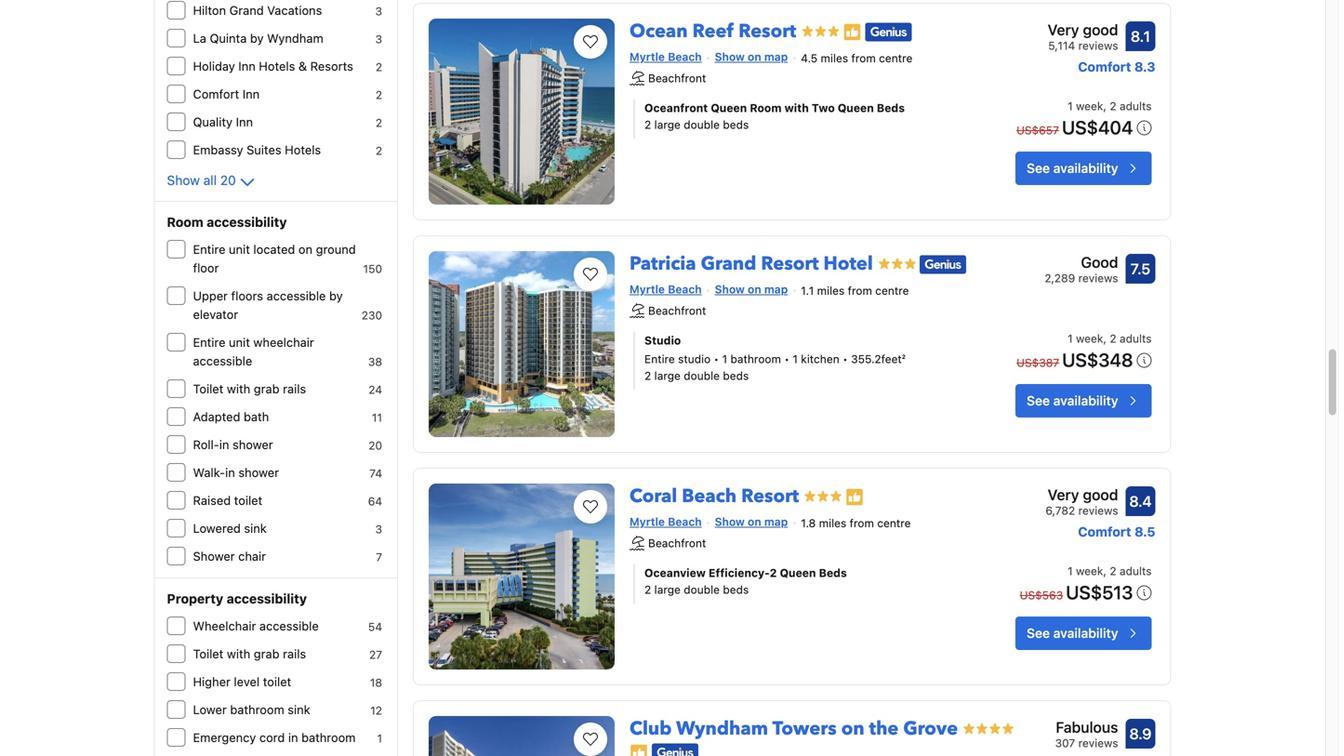 Task type: locate. For each thing, give the bounding box(es) containing it.
week up us$348
[[1077, 332, 1104, 345]]

in
[[219, 438, 229, 452], [225, 466, 235, 480], [288, 731, 298, 745]]

double down studio
[[684, 369, 720, 382]]

1 vertical spatial myrtle beach
[[630, 283, 702, 296]]

see availability down us$563
[[1027, 626, 1119, 641]]

adults up us$348
[[1120, 332, 1152, 345]]

inn for comfort
[[243, 87, 260, 101]]

0 vertical spatial in
[[219, 438, 229, 452]]

bathroom right 'cord'
[[302, 731, 356, 745]]

0 vertical spatial 1 week , 2 adults
[[1068, 99, 1152, 112]]

beachfront for ocean
[[649, 72, 707, 85]]

with for 24
[[227, 382, 251, 396]]

map for beach
[[765, 516, 788, 529]]

shower for roll-in shower
[[233, 438, 273, 452]]

on for ocean reef resort
[[748, 50, 762, 63]]

see availability down us$348
[[1027, 393, 1119, 408]]

0 vertical spatial map
[[765, 50, 788, 63]]

show for ocean
[[715, 50, 745, 63]]

2 very from the top
[[1048, 486, 1080, 504]]

20 up 74
[[369, 439, 382, 452]]

0 vertical spatial shower
[[233, 438, 273, 452]]

grab
[[254, 382, 280, 396], [254, 647, 280, 661]]

bathroom down level
[[230, 703, 285, 717]]

0 vertical spatial 20
[[220, 173, 236, 188]]

centre right 1.8
[[878, 517, 911, 530]]

1 up us$513
[[1068, 565, 1074, 578]]

from down hotel
[[848, 284, 873, 297]]

2 3 from the top
[[375, 33, 382, 46]]

reviews inside good 2,289 reviews
[[1079, 272, 1119, 285]]

see availability link down us$404
[[1016, 152, 1152, 185]]

20 right all
[[220, 173, 236, 188]]

74
[[370, 467, 382, 480]]

1 horizontal spatial sink
[[288, 703, 310, 717]]

on left ground
[[299, 242, 313, 256]]

cord
[[260, 731, 285, 745]]

1 1 week , 2 adults from the top
[[1068, 99, 1152, 112]]

1 vertical spatial very
[[1048, 486, 1080, 504]]

2 vertical spatial see
[[1027, 626, 1051, 641]]

in right 'cord'
[[288, 731, 298, 745]]

1 vertical spatial with
[[227, 382, 251, 396]]

quinta
[[210, 31, 247, 45]]

beds inside oceanview efficiency-2 queen beds 2 large double beds
[[723, 583, 749, 596]]

1 vertical spatial accessible
[[193, 354, 252, 368]]

• right studio
[[714, 353, 719, 366]]

1 vertical spatial availability
[[1054, 393, 1119, 408]]

0 vertical spatial bathroom
[[731, 353, 782, 366]]

good inside the very good 6,782 reviews
[[1084, 486, 1119, 504]]

2 vertical spatial availability
[[1054, 626, 1119, 641]]

see down us$387 at right top
[[1027, 393, 1051, 408]]

1 week , 2 adults for coral beach resort
[[1068, 565, 1152, 578]]

comfort inn
[[193, 87, 260, 101]]

0 vertical spatial by
[[250, 31, 264, 45]]

entire down studio
[[645, 353, 675, 366]]

floor
[[193, 261, 219, 275]]

1 week , 2 adults up us$404
[[1068, 99, 1152, 112]]

bathroom
[[731, 353, 782, 366], [230, 703, 285, 717], [302, 731, 356, 745]]

inn down la quinta by wyndham
[[239, 59, 256, 73]]

2 horizontal spatial •
[[843, 353, 848, 366]]

myrtle for coral beach resort
[[630, 516, 665, 529]]

2 myrtle beach from the top
[[630, 283, 702, 296]]

with for 27
[[227, 647, 251, 661]]

2 unit from the top
[[229, 335, 250, 349]]

beach
[[668, 50, 702, 63], [668, 283, 702, 296], [682, 484, 737, 510], [668, 516, 702, 529]]

2 1 week , 2 adults from the top
[[1068, 332, 1152, 345]]

unit down elevator
[[229, 335, 250, 349]]

unit for wheelchair
[[229, 335, 250, 349]]

map left 1.8
[[765, 516, 788, 529]]

1.1 miles from centre
[[801, 284, 910, 297]]

myrtle down the ocean
[[630, 50, 665, 63]]

myrtle down "coral" at the bottom of the page
[[630, 516, 665, 529]]

2 vertical spatial show on map
[[715, 516, 788, 529]]

in for roll-
[[219, 438, 229, 452]]

1 very from the top
[[1048, 21, 1080, 39]]

comfort 8.3
[[1079, 59, 1156, 75]]

3 reviews from the top
[[1079, 504, 1119, 517]]

3 see from the top
[[1027, 626, 1051, 641]]

show on map down reef
[[715, 50, 788, 63]]

1 vertical spatial show on map
[[715, 283, 788, 296]]

availability
[[1054, 160, 1119, 176], [1054, 393, 1119, 408], [1054, 626, 1119, 641]]

us$563
[[1020, 589, 1064, 602]]

beach for reef
[[668, 50, 702, 63]]

room inside oceanfront queen room with two queen beds 2 large double beds
[[750, 101, 782, 114]]

unit down room accessibility
[[229, 242, 250, 256]]

very inside very good 5,114 reviews
[[1048, 21, 1080, 39]]

2 myrtle from the top
[[630, 283, 665, 296]]

entire up floor
[[193, 242, 226, 256]]

resort for beach
[[742, 484, 800, 510]]

1 vertical spatial toilet
[[193, 647, 224, 661]]

1 vertical spatial entire
[[193, 335, 226, 349]]

• down studio link
[[785, 353, 790, 366]]

beachfront for coral
[[649, 537, 707, 550]]

availability for coral beach resort
[[1054, 626, 1119, 641]]

inn down holiday inn hotels & resorts at the top left of page
[[243, 87, 260, 101]]

0 vertical spatial 3
[[375, 5, 382, 18]]

2 , from the top
[[1104, 332, 1107, 345]]

54
[[368, 621, 382, 634]]

rails down wheelchair accessible on the left bottom
[[283, 647, 306, 661]]

2 see availability from the top
[[1027, 393, 1119, 408]]

see availability down us$404
[[1027, 160, 1119, 176]]

see availability link down us$348
[[1016, 384, 1152, 418]]

shower
[[233, 438, 273, 452], [239, 466, 279, 480]]

adapted bath
[[193, 410, 269, 424]]

miles for patricia grand resort hotel
[[818, 284, 845, 297]]

1 see from the top
[[1027, 160, 1051, 176]]

map for grand
[[765, 283, 788, 296]]

reviews up comfort 8.3 on the top
[[1079, 39, 1119, 52]]

rails down wheelchair
[[283, 382, 306, 396]]

0 vertical spatial accessibility
[[207, 214, 287, 230]]

3 availability from the top
[[1054, 626, 1119, 641]]

2 vertical spatial see availability
[[1027, 626, 1119, 641]]

this property is part of our preferred partner programme. it is committed to providing commendable service and good value. it will pay us a higher commission if you make a booking. image
[[843, 23, 862, 42], [846, 488, 865, 507], [846, 488, 865, 507], [630, 744, 649, 757]]

3 • from the left
[[843, 353, 848, 366]]

toilet for 27
[[193, 647, 224, 661]]

oceanview efficiency-2 queen beds 2 large double beds
[[645, 567, 848, 596]]

1 show on map from the top
[[715, 50, 788, 63]]

0 vertical spatial week
[[1077, 99, 1104, 112]]

unit inside entire unit wheelchair accessible
[[229, 335, 250, 349]]

centre right 4.5
[[879, 52, 913, 65]]

entire unit located on ground floor 150
[[193, 242, 382, 275]]

show all 20 button
[[167, 171, 258, 194]]

on for patricia grand resort hotel
[[748, 283, 762, 296]]

1 vertical spatial grand
[[701, 251, 757, 277]]

1 vertical spatial map
[[765, 283, 788, 296]]

1 vertical spatial see availability
[[1027, 393, 1119, 408]]

see availability link for patricia grand resort hotel
[[1016, 384, 1152, 418]]

1 adults from the top
[[1120, 99, 1152, 112]]

1 horizontal spatial 20
[[369, 439, 382, 452]]

1 large from the top
[[655, 118, 681, 131]]

3 map from the top
[[765, 516, 788, 529]]

very good 5,114 reviews
[[1048, 21, 1119, 52]]

this property is part of our preferred partner programme. it is committed to providing commendable service and good value. it will pay us a higher commission if you make a booking. image up 4.5 miles from centre at the right
[[843, 23, 862, 42]]

2 vertical spatial in
[[288, 731, 298, 745]]

0 vertical spatial good
[[1084, 21, 1119, 39]]

1 week from the top
[[1077, 99, 1104, 112]]

show on map down patricia grand resort hotel
[[715, 283, 788, 296]]

resort up the 1.1
[[762, 251, 819, 277]]

0 vertical spatial large
[[655, 118, 681, 131]]

2 vertical spatial 1 week , 2 adults
[[1068, 565, 1152, 578]]

unit
[[229, 242, 250, 256], [229, 335, 250, 349]]

week up us$404
[[1077, 99, 1104, 112]]

0 vertical spatial entire
[[193, 242, 226, 256]]

myrtle beach down the ocean
[[630, 50, 702, 63]]

accessibility up wheelchair accessible on the left bottom
[[227, 591, 307, 607]]

with inside oceanfront queen room with two queen beds 2 large double beds
[[785, 101, 809, 114]]

2 see availability link from the top
[[1016, 384, 1152, 418]]

availability down us$513
[[1054, 626, 1119, 641]]

inn for quality
[[236, 115, 253, 129]]

adults down 8.3
[[1120, 99, 1152, 112]]

beds
[[723, 118, 749, 131], [723, 369, 749, 382], [723, 583, 749, 596]]

toilet up adapted
[[193, 382, 224, 396]]

on down patricia grand resort hotel
[[748, 283, 762, 296]]

beachfront up oceanfront at the top of the page
[[649, 72, 707, 85]]

2 rails from the top
[[283, 647, 306, 661]]

show left all
[[167, 173, 200, 188]]

2 horizontal spatial bathroom
[[731, 353, 782, 366]]

1 horizontal spatial this property is part of our preferred partner programme. it is committed to providing commendable service and good value. it will pay us a higher commission if you make a booking. image
[[843, 23, 862, 42]]

3 adults from the top
[[1120, 565, 1152, 578]]

1 see availability link from the top
[[1016, 152, 1152, 185]]

1 3 from the top
[[375, 5, 382, 18]]

beachfront up oceanview
[[649, 537, 707, 550]]

2 map from the top
[[765, 283, 788, 296]]

oceanfront
[[645, 101, 708, 114]]

1 availability from the top
[[1054, 160, 1119, 176]]

12
[[371, 704, 382, 717]]

2 toilet from the top
[[193, 647, 224, 661]]

0 vertical spatial inn
[[239, 59, 256, 73]]

1 week , 2 adults for ocean reef resort
[[1068, 99, 1152, 112]]

1 beachfront from the top
[[649, 72, 707, 85]]

1 vertical spatial unit
[[229, 335, 250, 349]]

1 week , 2 adults up us$348
[[1068, 332, 1152, 345]]

1 vertical spatial beachfront
[[649, 304, 707, 317]]

1 toilet from the top
[[193, 382, 224, 396]]

show down coral beach resort
[[715, 516, 745, 529]]

1 grab from the top
[[254, 382, 280, 396]]

see availability
[[1027, 160, 1119, 176], [1027, 393, 1119, 408], [1027, 626, 1119, 641]]

queen inside oceanview efficiency-2 queen beds 2 large double beds
[[780, 567, 817, 580]]

27
[[369, 649, 382, 662]]

0 vertical spatial room
[[750, 101, 782, 114]]

accessible down the entire unit located on ground floor 150
[[267, 289, 326, 303]]

week up us$513
[[1077, 565, 1104, 578]]

see for patricia grand resort hotel
[[1027, 393, 1051, 408]]

2 vertical spatial entire
[[645, 353, 675, 366]]

myrtle beach for ocean
[[630, 50, 702, 63]]

1 horizontal spatial beds
[[877, 101, 905, 114]]

toilet down walk-in shower
[[234, 494, 263, 508]]

show all 20
[[167, 173, 236, 188]]

1 vertical spatial 1 week , 2 adults
[[1068, 332, 1152, 345]]

1 vertical spatial ,
[[1104, 332, 1107, 345]]

accessibility up located in the left of the page
[[207, 214, 287, 230]]

3 beachfront from the top
[[649, 537, 707, 550]]

by
[[250, 31, 264, 45], [329, 289, 343, 303]]

by down ground
[[329, 289, 343, 303]]

1 vertical spatial by
[[329, 289, 343, 303]]

hilton
[[193, 3, 226, 17]]

resort for grand
[[762, 251, 819, 277]]

0 vertical spatial comfort
[[1079, 59, 1132, 75]]

lowered sink
[[193, 522, 267, 536]]

beach down patricia
[[668, 283, 702, 296]]

1 good from the top
[[1084, 21, 1119, 39]]

grand for resort
[[701, 251, 757, 277]]

1 vertical spatial shower
[[239, 466, 279, 480]]

1 up us$404
[[1068, 99, 1074, 112]]

good element
[[1045, 251, 1119, 274]]

1 myrtle from the top
[[630, 50, 665, 63]]

, up us$404
[[1104, 99, 1107, 112]]

0 horizontal spatial queen
[[711, 101, 747, 114]]

myrtle
[[630, 50, 665, 63], [630, 283, 665, 296], [630, 516, 665, 529]]

2 vertical spatial large
[[655, 583, 681, 596]]

good 2,289 reviews
[[1045, 254, 1119, 285]]

2 vertical spatial inn
[[236, 115, 253, 129]]

hotels for suites
[[285, 143, 321, 157]]

map left 4.5
[[765, 50, 788, 63]]

1 unit from the top
[[229, 242, 250, 256]]

grand inside patricia grand resort hotel link
[[701, 251, 757, 277]]

2 vertical spatial week
[[1077, 565, 1104, 578]]

0 horizontal spatial wyndham
[[267, 31, 324, 45]]

grab for 24
[[254, 382, 280, 396]]

1 rails from the top
[[283, 382, 306, 396]]

2 vertical spatial map
[[765, 516, 788, 529]]

entire inside entire unit wheelchair accessible
[[193, 335, 226, 349]]

centre for coral beach resort
[[878, 517, 911, 530]]

1 map from the top
[[765, 50, 788, 63]]

miles right the 1.1
[[818, 284, 845, 297]]

good
[[1084, 21, 1119, 39], [1084, 486, 1119, 504]]

oceanview
[[645, 567, 706, 580]]

2 toilet with grab rails from the top
[[193, 647, 306, 661]]

1
[[1068, 99, 1074, 112], [1068, 332, 1074, 345], [723, 353, 728, 366], [793, 353, 798, 366], [1068, 565, 1074, 578], [377, 732, 382, 745]]

1 vertical spatial grab
[[254, 647, 280, 661]]

0 vertical spatial see
[[1027, 160, 1051, 176]]

in down adapted bath
[[219, 438, 229, 452]]

6,782
[[1046, 504, 1076, 517]]

2 vertical spatial beds
[[723, 583, 749, 596]]

toilet with grab rails for 24
[[193, 382, 306, 396]]

2 vertical spatial from
[[850, 517, 875, 530]]

2 vertical spatial with
[[227, 647, 251, 661]]

higher level toilet
[[193, 675, 291, 689]]

week for ocean reef resort
[[1077, 99, 1104, 112]]

grand right patricia
[[701, 251, 757, 277]]

3 myrtle from the top
[[630, 516, 665, 529]]

1 horizontal spatial wyndham
[[677, 717, 769, 742]]

0 vertical spatial sink
[[244, 522, 267, 536]]

grand for vacations
[[230, 3, 264, 17]]

3 show on map from the top
[[715, 516, 788, 529]]

toilet with grab rails up level
[[193, 647, 306, 661]]

miles for coral beach resort
[[820, 517, 847, 530]]

queen right two on the right of the page
[[838, 101, 874, 114]]

resort inside coral beach resort link
[[742, 484, 800, 510]]

1 vertical spatial miles
[[818, 284, 845, 297]]

rails for 24
[[283, 382, 306, 396]]

accessible inside upper floors accessible by elevator
[[267, 289, 326, 303]]

0 horizontal spatial beds
[[819, 567, 848, 580]]

chair
[[238, 549, 266, 563]]

3 double from the top
[[684, 583, 720, 596]]

1 myrtle beach from the top
[[630, 50, 702, 63]]

accessible down property accessibility
[[260, 619, 319, 633]]

3 see availability link from the top
[[1016, 617, 1152, 650]]

scored 8.4 element
[[1126, 487, 1156, 517]]

availability for patricia grand resort hotel
[[1054, 393, 1119, 408]]

grab for 27
[[254, 647, 280, 661]]

,
[[1104, 99, 1107, 112], [1104, 332, 1107, 345], [1104, 565, 1107, 578]]

1 vertical spatial toilet with grab rails
[[193, 647, 306, 661]]

hotels for inn
[[259, 59, 295, 73]]

1 see availability from the top
[[1027, 160, 1119, 176]]

in for walk-
[[225, 466, 235, 480]]

1 vertical spatial 3
[[375, 33, 382, 46]]

1 reviews from the top
[[1079, 39, 1119, 52]]

myrtle beach for patricia
[[630, 283, 702, 296]]

miles right 1.8
[[820, 517, 847, 530]]

large
[[655, 118, 681, 131], [655, 369, 681, 382], [655, 583, 681, 596]]

myrtle for ocean reef resort
[[630, 50, 665, 63]]

comfort down very good 5,114 reviews
[[1079, 59, 1132, 75]]

the
[[870, 717, 899, 742]]

0 vertical spatial see availability link
[[1016, 152, 1152, 185]]

this property is part of our preferred partner programme. it is committed to providing commendable service and good value. it will pay us a higher commission if you make a booking. image
[[843, 23, 862, 42], [630, 744, 649, 757]]

centre up 355.2feet²
[[876, 284, 910, 297]]

3 , from the top
[[1104, 565, 1107, 578]]

4 reviews from the top
[[1079, 737, 1119, 750]]

1 double from the top
[[684, 118, 720, 131]]

2 week from the top
[[1077, 332, 1104, 345]]

on for coral beach resort
[[748, 516, 762, 529]]

3 week from the top
[[1077, 565, 1104, 578]]

resort inside the ocean reef resort link
[[739, 19, 797, 44]]

rails
[[283, 382, 306, 396], [283, 647, 306, 661]]

show on map
[[715, 50, 788, 63], [715, 283, 788, 296], [715, 516, 788, 529]]

1 vertical spatial see
[[1027, 393, 1051, 408]]

fabulous element
[[1056, 717, 1119, 739]]

1 toilet with grab rails from the top
[[193, 382, 306, 396]]

8.4
[[1130, 493, 1153, 510]]

7.5
[[1131, 260, 1151, 278]]

reviews down good
[[1079, 272, 1119, 285]]

reviews inside fabulous 307 reviews
[[1079, 737, 1119, 750]]

in up raised toilet
[[225, 466, 235, 480]]

2 double from the top
[[684, 369, 720, 382]]

1 vertical spatial large
[[655, 369, 681, 382]]

see
[[1027, 160, 1051, 176], [1027, 393, 1051, 408], [1027, 626, 1051, 641]]

0 vertical spatial grab
[[254, 382, 280, 396]]

show on map for beach
[[715, 516, 788, 529]]

2 good from the top
[[1084, 486, 1119, 504]]

0 vertical spatial beds
[[723, 118, 749, 131]]

grab up the bath
[[254, 382, 280, 396]]

room left two on the right of the page
[[750, 101, 782, 114]]

show down reef
[[715, 50, 745, 63]]

0 horizontal spatial grand
[[230, 3, 264, 17]]

1 vertical spatial room
[[167, 214, 204, 230]]

accessible inside entire unit wheelchair accessible
[[193, 354, 252, 368]]

coral beach resort link
[[630, 476, 800, 510]]

2 adults from the top
[[1120, 332, 1152, 345]]

beach for beach
[[668, 516, 702, 529]]

24
[[369, 383, 382, 396]]

0 vertical spatial ,
[[1104, 99, 1107, 112]]

3 see availability from the top
[[1027, 626, 1119, 641]]

very good element
[[1048, 19, 1119, 41], [1046, 484, 1119, 506]]

hotels right suites
[[285, 143, 321, 157]]

beach down the ocean
[[668, 50, 702, 63]]

accessibility
[[207, 214, 287, 230], [227, 591, 307, 607]]

see availability link down us$513
[[1016, 617, 1152, 650]]

from for patricia grand resort hotel
[[848, 284, 873, 297]]

3 3 from the top
[[375, 523, 382, 536]]

0 vertical spatial adults
[[1120, 99, 1152, 112]]

with
[[785, 101, 809, 114], [227, 382, 251, 396], [227, 647, 251, 661]]

scored 7.5 element
[[1126, 254, 1156, 284]]

toilet with grab rails up the bath
[[193, 382, 306, 396]]

2 availability from the top
[[1054, 393, 1119, 408]]

2 vertical spatial adults
[[1120, 565, 1152, 578]]

beds down 1.8 miles from centre
[[819, 567, 848, 580]]

double down oceanview
[[684, 583, 720, 596]]

3 1 week , 2 adults from the top
[[1068, 565, 1152, 578]]

entire inside the entire unit located on ground floor 150
[[193, 242, 226, 256]]

1 vertical spatial week
[[1077, 332, 1104, 345]]

map for reef
[[765, 50, 788, 63]]

comfort down the very good 6,782 reviews
[[1079, 524, 1132, 540]]

2 inside oceanfront queen room with two queen beds 2 large double beds
[[645, 118, 652, 131]]

3 beds from the top
[[723, 583, 749, 596]]

ocean reef resort image
[[429, 19, 615, 205]]

1 vertical spatial comfort
[[193, 87, 239, 101]]

0 vertical spatial miles
[[821, 52, 849, 65]]

us$513
[[1067, 581, 1134, 603]]

club
[[630, 717, 672, 742]]

show inside dropdown button
[[167, 173, 200, 188]]

1 vertical spatial good
[[1084, 486, 1119, 504]]

reviews down fabulous
[[1079, 737, 1119, 750]]

1 , from the top
[[1104, 99, 1107, 112]]

2 large from the top
[[655, 369, 681, 382]]

2 beds from the top
[[723, 369, 749, 382]]

3 large from the top
[[655, 583, 681, 596]]

see down us$563
[[1027, 626, 1051, 641]]

entire
[[193, 242, 226, 256], [193, 335, 226, 349], [645, 353, 675, 366]]

sink up "chair"
[[244, 522, 267, 536]]

2 see from the top
[[1027, 393, 1051, 408]]

centre
[[879, 52, 913, 65], [876, 284, 910, 297], [878, 517, 911, 530]]

myrtle for patricia grand resort hotel
[[630, 283, 665, 296]]

bathroom down studio link
[[731, 353, 782, 366]]

show for patricia
[[715, 283, 745, 296]]

miles
[[821, 52, 849, 65], [818, 284, 845, 297], [820, 517, 847, 530]]

0 vertical spatial double
[[684, 118, 720, 131]]

1 horizontal spatial queen
[[780, 567, 817, 580]]

availability down us$404
[[1054, 160, 1119, 176]]

2 vertical spatial ,
[[1104, 565, 1107, 578]]

see availability link for ocean reef resort
[[1016, 152, 1152, 185]]

from right 1.8
[[850, 517, 875, 530]]

week for patricia grand resort hotel
[[1077, 332, 1104, 345]]

toilet
[[234, 494, 263, 508], [263, 675, 291, 689]]

very inside the very good 6,782 reviews
[[1048, 486, 1080, 504]]

with left two on the right of the page
[[785, 101, 809, 114]]

18
[[370, 676, 382, 690]]

good inside very good 5,114 reviews
[[1084, 21, 1119, 39]]

large down oceanview
[[655, 583, 681, 596]]

large inside oceanfront queen room with two queen beds 2 large double beds
[[655, 118, 681, 131]]

us$387
[[1017, 356, 1060, 369]]

2 show on map from the top
[[715, 283, 788, 296]]

resort inside patricia grand resort hotel link
[[762, 251, 819, 277]]

good up comfort 8.3 on the top
[[1084, 21, 1119, 39]]

large inside oceanview efficiency-2 queen beds 2 large double beds
[[655, 583, 681, 596]]

coral beach resort image
[[429, 484, 615, 670]]

show down patricia grand resort hotel
[[715, 283, 745, 296]]

myrtle down patricia
[[630, 283, 665, 296]]

beds inside oceanfront queen room with two queen beds 2 large double beds
[[723, 118, 749, 131]]

good
[[1082, 254, 1119, 271]]

1 horizontal spatial by
[[329, 289, 343, 303]]

2 beachfront from the top
[[649, 304, 707, 317]]

roll-
[[193, 438, 219, 452]]

2 • from the left
[[785, 353, 790, 366]]

2 reviews from the top
[[1079, 272, 1119, 285]]

1 up us$348
[[1068, 332, 1074, 345]]

bathroom inside studio entire studio • 1 bathroom • 1 kitchen • 355.2feet² 2 large double beds
[[731, 353, 782, 366]]

accessible down elevator
[[193, 354, 252, 368]]

2 vertical spatial bathroom
[[302, 731, 356, 745]]

1 beds from the top
[[723, 118, 749, 131]]

0 horizontal spatial •
[[714, 353, 719, 366]]

0 horizontal spatial bathroom
[[230, 703, 285, 717]]

1 vertical spatial beds
[[723, 369, 749, 382]]

2 vertical spatial beachfront
[[649, 537, 707, 550]]

unit inside the entire unit located on ground floor 150
[[229, 242, 250, 256]]

2 vertical spatial centre
[[878, 517, 911, 530]]

1 vertical spatial from
[[848, 284, 873, 297]]

toilet for 24
[[193, 382, 224, 396]]

patricia
[[630, 251, 697, 277]]

room down the show all 20
[[167, 214, 204, 230]]

see down us$657
[[1027, 160, 1051, 176]]

beds down efficiency-
[[723, 583, 749, 596]]

1 vertical spatial wyndham
[[677, 717, 769, 742]]

1 vertical spatial beds
[[819, 567, 848, 580]]

efficiency-
[[709, 567, 770, 580]]

1 horizontal spatial bathroom
[[302, 731, 356, 745]]

walk-
[[193, 466, 225, 480]]

2 grab from the top
[[254, 647, 280, 661]]

beachfront up studio
[[649, 304, 707, 317]]

0 vertical spatial very
[[1048, 21, 1080, 39]]

3 myrtle beach from the top
[[630, 516, 702, 529]]

comfort down holiday
[[193, 87, 239, 101]]

1 vertical spatial rails
[[283, 647, 306, 661]]

see availability for coral beach resort
[[1027, 626, 1119, 641]]

genius discounts available at this property. image
[[866, 23, 912, 42], [866, 23, 912, 42], [920, 256, 967, 274], [920, 256, 967, 274], [652, 744, 699, 757], [652, 744, 699, 757]]



Task type: vqa. For each thing, say whether or not it's contained in the screenshot.
Comfort's the Inn
yes



Task type: describe. For each thing, give the bounding box(es) containing it.
by inside upper floors accessible by elevator
[[329, 289, 343, 303]]

embassy suites hotels
[[193, 143, 321, 157]]

holiday inn hotels & resorts
[[193, 59, 353, 73]]

oceanfront queen room with two queen beds 2 large double beds
[[645, 101, 905, 131]]

64
[[368, 495, 382, 508]]

patricia grand resort hotel link
[[630, 244, 874, 277]]

centre for ocean reef resort
[[879, 52, 913, 65]]

1 • from the left
[[714, 353, 719, 366]]

raised
[[193, 494, 231, 508]]

wheelchair accessible
[[193, 619, 319, 633]]

2 horizontal spatial queen
[[838, 101, 874, 114]]

very good 6,782 reviews
[[1046, 486, 1119, 517]]

oceanview efficiency-2 queen beds link
[[645, 565, 959, 581]]

all
[[203, 173, 217, 188]]

4.5
[[801, 52, 818, 65]]

3 for vacations
[[375, 5, 382, 18]]

show on map for grand
[[715, 283, 788, 296]]

resorts
[[311, 59, 353, 73]]

club wyndham towers on the grove
[[630, 717, 959, 742]]

studio
[[645, 334, 681, 347]]

adults for ocean reef resort
[[1120, 99, 1152, 112]]

38
[[368, 355, 382, 368]]

ocean reef resort link
[[630, 11, 797, 44]]

elevator
[[193, 308, 238, 321]]

1 vertical spatial this property is part of our preferred partner programme. it is committed to providing commendable service and good value. it will pay us a higher commission if you make a booking. image
[[630, 744, 649, 757]]

good for ocean reef resort
[[1084, 21, 1119, 39]]

0 vertical spatial this property is part of our preferred partner programme. it is committed to providing commendable service and good value. it will pay us a higher commission if you make a booking. image
[[843, 23, 862, 42]]

lower
[[193, 703, 227, 717]]

see for ocean reef resort
[[1027, 160, 1051, 176]]

walk-in shower
[[193, 466, 279, 480]]

8.3
[[1135, 59, 1156, 75]]

centre for patricia grand resort hotel
[[876, 284, 910, 297]]

entire for entire unit wheelchair accessible
[[193, 335, 226, 349]]

vacations
[[267, 3, 322, 17]]

myrtle beach for coral
[[630, 516, 702, 529]]

entire inside studio entire studio • 1 bathroom • 1 kitchen • 355.2feet² 2 large double beds
[[645, 353, 675, 366]]

double inside studio entire studio • 1 bathroom • 1 kitchen • 355.2feet² 2 large double beds
[[684, 369, 720, 382]]

1 vertical spatial sink
[[288, 703, 310, 717]]

studio link
[[645, 332, 959, 349]]

lower bathroom sink
[[193, 703, 310, 717]]

reef
[[693, 19, 734, 44]]

large inside studio entire studio • 1 bathroom • 1 kitchen • 355.2feet² 2 large double beds
[[655, 369, 681, 382]]

adults for coral beach resort
[[1120, 565, 1152, 578]]

see for coral beach resort
[[1027, 626, 1051, 641]]

toilet with grab rails for 27
[[193, 647, 306, 661]]

show for coral
[[715, 516, 745, 529]]

patricia grand resort hotel
[[630, 251, 874, 277]]

1 down studio link
[[793, 353, 798, 366]]

floors
[[231, 289, 263, 303]]

20 inside dropdown button
[[220, 173, 236, 188]]

8.9
[[1130, 725, 1152, 743]]

from for ocean reef resort
[[852, 52, 876, 65]]

adults for patricia grand resort hotel
[[1120, 332, 1152, 345]]

comfort for coral beach resort
[[1079, 524, 1132, 540]]

beds inside oceanfront queen room with two queen beds 2 large double beds
[[877, 101, 905, 114]]

entire unit wheelchair accessible
[[193, 335, 314, 368]]

shower for walk-in shower
[[239, 466, 279, 480]]

rails for 27
[[283, 647, 306, 661]]

ocean reef resort
[[630, 19, 797, 44]]

2 vertical spatial accessible
[[260, 619, 319, 633]]

us$348
[[1063, 349, 1134, 371]]

3 for by
[[375, 33, 382, 46]]

level
[[234, 675, 260, 689]]

towers
[[773, 717, 837, 742]]

double inside oceanfront queen room with two queen beds 2 large double beds
[[684, 118, 720, 131]]

club wyndham towers on the grove link
[[630, 709, 959, 742]]

scored 8.1 element
[[1126, 21, 1156, 51]]

grove
[[904, 717, 959, 742]]

beds inside studio entire studio • 1 bathroom • 1 kitchen • 355.2feet² 2 large double beds
[[723, 369, 749, 382]]

ground
[[316, 242, 356, 256]]

8.1
[[1131, 28, 1151, 45]]

very good element for ocean reef resort
[[1048, 19, 1119, 41]]

oceanfront queen room with two queen beds link
[[645, 99, 959, 116]]

reviews inside the very good 6,782 reviews
[[1079, 504, 1119, 517]]

1 week , 2 adults for patricia grand resort hotel
[[1068, 332, 1152, 345]]

5,114
[[1049, 39, 1076, 52]]

very for ocean reef resort
[[1048, 21, 1080, 39]]

1 vertical spatial 20
[[369, 439, 382, 452]]

la
[[193, 31, 206, 45]]

coral beach resort
[[630, 484, 800, 510]]

&
[[299, 59, 307, 73]]

raised toilet
[[193, 494, 263, 508]]

, for patricia grand resort hotel
[[1104, 332, 1107, 345]]

230
[[362, 309, 382, 322]]

comfort for ocean reef resort
[[1079, 59, 1132, 75]]

located
[[254, 242, 295, 256]]

see availability for patricia grand resort hotel
[[1027, 393, 1119, 408]]

beach right "coral" at the bottom of the page
[[682, 484, 737, 510]]

accessibility for room accessibility
[[207, 214, 287, 230]]

shower chair
[[193, 549, 266, 563]]

beds inside oceanview efficiency-2 queen beds 2 large double beds
[[819, 567, 848, 580]]

on inside the entire unit located on ground floor 150
[[299, 242, 313, 256]]

beach for grand
[[668, 283, 702, 296]]

good for coral beach resort
[[1084, 486, 1119, 504]]

embassy
[[193, 143, 243, 157]]

bath
[[244, 410, 269, 424]]

1 down '12'
[[377, 732, 382, 745]]

room accessibility
[[167, 214, 287, 230]]

scored 8.9 element
[[1126, 719, 1156, 749]]

availability for ocean reef resort
[[1054, 160, 1119, 176]]

property accessibility
[[167, 591, 307, 607]]

ocean
[[630, 19, 688, 44]]

from for coral beach resort
[[850, 517, 875, 530]]

0 horizontal spatial sink
[[244, 522, 267, 536]]

1 right studio
[[723, 353, 728, 366]]

see availability for ocean reef resort
[[1027, 160, 1119, 176]]

1 vertical spatial toilet
[[263, 675, 291, 689]]

0 vertical spatial toilet
[[234, 494, 263, 508]]

double inside oceanview efficiency-2 queen beds 2 large double beds
[[684, 583, 720, 596]]

studio
[[678, 353, 711, 366]]

11
[[372, 411, 382, 424]]

very for coral beach resort
[[1048, 486, 1080, 504]]

1.8
[[801, 517, 816, 530]]

beachfront for patricia
[[649, 304, 707, 317]]

lowered
[[193, 522, 241, 536]]

8.5
[[1135, 524, 1156, 540]]

307
[[1056, 737, 1076, 750]]

7
[[376, 551, 382, 564]]

accessibility for property accessibility
[[227, 591, 307, 607]]

suites
[[247, 143, 282, 157]]

fabulous 307 reviews
[[1056, 719, 1119, 750]]

miles for ocean reef resort
[[821, 52, 849, 65]]

0 horizontal spatial room
[[167, 214, 204, 230]]

, for ocean reef resort
[[1104, 99, 1107, 112]]

150
[[363, 262, 382, 275]]

1.1
[[801, 284, 815, 297]]

emergency cord in bathroom
[[193, 731, 356, 745]]

coral
[[630, 484, 678, 510]]

roll-in shower
[[193, 438, 273, 452]]

hotel
[[824, 251, 874, 277]]

see availability link for coral beach resort
[[1016, 617, 1152, 650]]

shower
[[193, 549, 235, 563]]

355.2feet²
[[852, 353, 906, 366]]

hilton grand vacations
[[193, 3, 322, 17]]

reviews inside very good 5,114 reviews
[[1079, 39, 1119, 52]]

us$657
[[1017, 124, 1060, 137]]

very good element for coral beach resort
[[1046, 484, 1119, 506]]

on left the
[[842, 717, 865, 742]]

wheelchair
[[193, 619, 256, 633]]

patricia grand resort hotel image
[[429, 251, 615, 437]]

wheelchair
[[254, 335, 314, 349]]

week for coral beach resort
[[1077, 565, 1104, 578]]

holiday
[[193, 59, 235, 73]]

show on map for reef
[[715, 50, 788, 63]]

0 horizontal spatial by
[[250, 31, 264, 45]]

entire for entire unit located on ground floor 150
[[193, 242, 226, 256]]

upper floors accessible by elevator
[[193, 289, 343, 321]]

unit for located
[[229, 242, 250, 256]]

, for coral beach resort
[[1104, 565, 1107, 578]]

emergency
[[193, 731, 256, 745]]

resort for reef
[[739, 19, 797, 44]]

upper
[[193, 289, 228, 303]]

fabulous
[[1056, 719, 1119, 737]]

la quinta by wyndham
[[193, 31, 324, 45]]

inn for holiday
[[239, 59, 256, 73]]

2 inside studio entire studio • 1 bathroom • 1 kitchen • 355.2feet² 2 large double beds
[[645, 369, 652, 382]]

kitchen
[[801, 353, 840, 366]]



